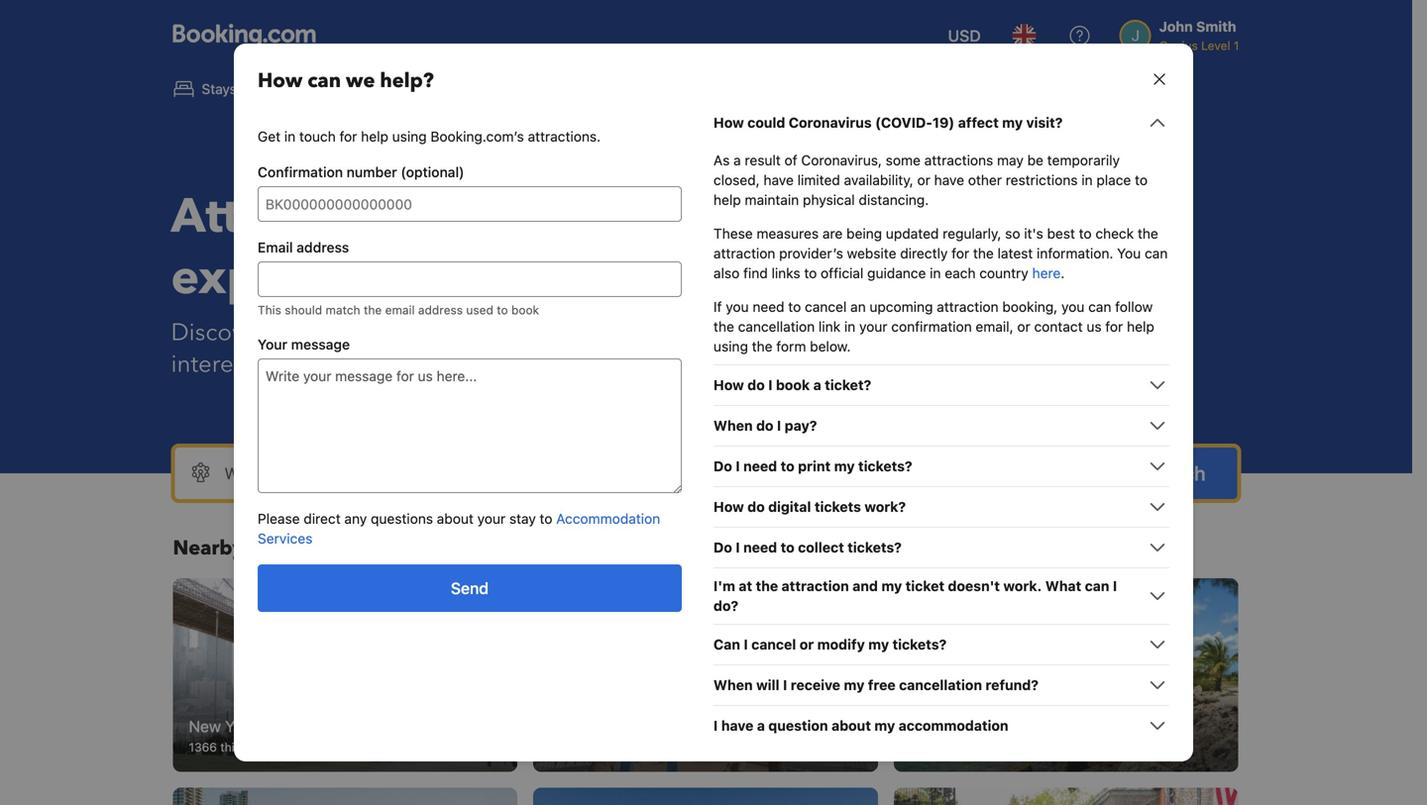 Task type: describe. For each thing, give the bounding box(es) containing it.
how for how could coronavirus (covid-19) affect my visit?
[[714, 114, 744, 131]]

do inside new york 1366 things to do
[[273, 741, 287, 755]]

form
[[776, 338, 806, 355]]

attractions,
[[171, 184, 435, 249]]

1 horizontal spatial experiences
[[489, 317, 620, 349]]

check
[[1095, 225, 1134, 242]]

touch
[[299, 128, 336, 145]]

best
[[1047, 225, 1075, 242]]

information.
[[1037, 245, 1113, 262]]

modify
[[817, 637, 865, 653]]

email,
[[976, 319, 1013, 335]]

free
[[868, 677, 896, 694]]

need for print
[[743, 458, 777, 475]]

work.
[[1003, 578, 1042, 595]]

email
[[385, 303, 415, 317]]

help inside as a result of coronavirus, some attractions may be temporarily closed, have limited availability, or have other restrictions in place to help maintain physical distancing.
[[714, 192, 741, 208]]

to inside dropdown button
[[781, 540, 795, 556]]

key
[[910, 718, 936, 736]]

to inside dropdown button
[[781, 458, 795, 475]]

latest
[[998, 245, 1033, 262]]

your message
[[258, 336, 350, 353]]

the up you
[[1138, 225, 1158, 242]]

tickets
[[815, 499, 861, 515]]

email
[[258, 239, 293, 256]]

i have a question about my accommodation button
[[714, 715, 1169, 738]]

contact
[[1034, 319, 1083, 335]]

style
[[381, 348, 431, 381]]

attractions for experiences
[[323, 317, 435, 349]]

can inside if you need to cancel an upcoming attraction booking, you can follow the cancellation link in your confirmation email, or contact us for help using the form below.
[[1088, 299, 1111, 315]]

so
[[1005, 225, 1020, 242]]

attraction inside i'm at the attraction and my ticket doesn't work. what can i do?
[[782, 578, 849, 595]]

these measures are being updated regularly, so it's best to check the attraction provider's website directly for the latest information. you can also find links to official guidance in each country
[[714, 225, 1168, 281]]

and down as
[[665, 184, 753, 249]]

we
[[346, 67, 375, 95]]

0 vertical spatial for
[[339, 128, 357, 145]]

restrictions
[[1006, 172, 1078, 188]]

follow
[[1115, 299, 1153, 315]]

booking,
[[1002, 299, 1058, 315]]

in inside these measures are being updated regularly, so it's best to check the attraction provider's website directly for the latest information. you can also find links to official guidance in each country
[[930, 265, 941, 281]]

if you need to cancel an upcoming attraction booking, you can follow the cancellation link in your confirmation email, or contact us for help using the form below.
[[714, 299, 1154, 355]]

physical
[[803, 192, 855, 208]]

ticket?
[[825, 377, 871, 393]]

do i need to print my tickets? button
[[714, 455, 1169, 479]]

about for questions
[[437, 511, 474, 527]]

receive
[[791, 677, 840, 694]]

do for pay?
[[756, 418, 774, 434]]

this
[[258, 303, 281, 317]]

here .
[[1032, 265, 1065, 281]]

how can we help?
[[258, 67, 434, 95]]

need for collect
[[743, 540, 777, 556]]

how could coronavirus (covid-19) affect my visit? element
[[714, 135, 1169, 357]]

and down should
[[268, 348, 310, 381]]

when do i pay?
[[714, 418, 817, 434]]

match inside attractions, activities and experiences discover new attractions and experiences to match your interests and travel style
[[654, 317, 721, 349]]

when for when do i pay?
[[714, 418, 753, 434]]

please
[[258, 511, 300, 527]]

doesn't
[[948, 578, 1000, 595]]

i inside i'm at the attraction and my ticket doesn't work. what can i do?
[[1113, 578, 1117, 595]]

how can we help? dialog
[[210, 20, 1217, 786]]

my left visit?
[[1002, 114, 1023, 131]]

coronavirus
[[789, 114, 872, 131]]

question
[[768, 718, 828, 734]]

find
[[743, 265, 768, 281]]

in inside as a result of coronavirus, some attractions may be temporarily closed, have limited availability, or have other restrictions in place to help maintain physical distancing.
[[1081, 172, 1093, 188]]

send
[[451, 579, 489, 598]]

cancellation inside if you need to cancel an upcoming attraction booking, you can follow the cancellation link in your confirmation email, or contact us for help using the form below.
[[738, 319, 815, 335]]

flight
[[410, 81, 446, 97]]

be
[[1027, 152, 1044, 168]]

digital
[[768, 499, 811, 515]]

new
[[272, 317, 317, 349]]

affect
[[958, 114, 999, 131]]

my for modify
[[868, 637, 889, 653]]

distancing.
[[859, 192, 929, 208]]

i left pay?
[[777, 418, 781, 434]]

pay?
[[785, 418, 817, 434]]

do i need to collect tickets? button
[[714, 536, 1169, 560]]

2 you from the left
[[1061, 299, 1085, 315]]

guidance
[[867, 265, 926, 281]]

address inside 'alert'
[[418, 303, 463, 317]]

country
[[979, 265, 1028, 281]]

closed,
[[714, 172, 760, 188]]

in right get
[[284, 128, 296, 145]]

the inside 'alert'
[[364, 303, 382, 317]]

cancel inside if you need to cancel an upcoming attraction booking, you can follow the cancellation link in your confirmation email, or contact us for help using the form below.
[[805, 299, 847, 315]]

your inside if you need to cancel an upcoming attraction booking, you can follow the cancellation link in your confirmation email, or contact us for help using the form below.
[[859, 319, 888, 335]]

about for question
[[832, 718, 871, 734]]

at
[[739, 578, 752, 595]]

new orleans image
[[894, 788, 1238, 806]]

measures
[[757, 225, 819, 242]]

cancel inside dropdown button
[[751, 637, 796, 653]]

cancellation inside "dropdown button"
[[899, 677, 982, 694]]

message
[[291, 336, 350, 353]]

the down the if
[[714, 319, 734, 335]]

for inside these measures are being updated regularly, so it's best to check the attraction provider's website directly for the latest information. you can also find links to official guidance in each country
[[952, 245, 969, 262]]

ticket
[[906, 578, 944, 595]]

flight + hotel link
[[366, 67, 513, 111]]

these
[[714, 225, 753, 242]]

to inside if you need to cancel an upcoming attraction booking, you can follow the cancellation link in your confirmation email, or contact us for help using the form below.
[[788, 299, 801, 315]]

Email address email field
[[258, 262, 682, 297]]

to inside attractions, activities and experiences discover new attractions and experiences to match your interests and travel style
[[626, 317, 649, 349]]

should
[[285, 303, 322, 317]]

my inside "dropdown button"
[[844, 677, 865, 694]]

services
[[258, 531, 312, 547]]

and inside i'm at the attraction and my ticket doesn't work. what can i do?
[[853, 578, 878, 595]]

the inside i'm at the attraction and my ticket doesn't work. what can i do?
[[756, 578, 778, 595]]

flights
[[302, 81, 345, 97]]

how do digital tickets work?
[[714, 499, 906, 515]]

the left form
[[752, 338, 773, 355]]

i'm at the attraction and my ticket doesn't work. what can i do?
[[714, 578, 1117, 614]]

booking.com's
[[431, 128, 524, 145]]

0 vertical spatial help
[[361, 128, 388, 145]]

key west image
[[894, 579, 1238, 773]]

my for about
[[874, 718, 895, 734]]

nearby
[[173, 535, 244, 562]]

or inside dropdown button
[[800, 637, 814, 653]]

new
[[189, 718, 221, 736]]

coronavirus,
[[801, 152, 882, 168]]

of
[[784, 152, 797, 168]]

Your message text field
[[258, 359, 682, 494]]

new york image
[[173, 579, 517, 773]]

links
[[772, 265, 800, 281]]

this should match the email address used to book alert
[[258, 301, 682, 319]]

.
[[1061, 265, 1065, 281]]

stay
[[509, 511, 536, 527]]

website
[[847, 245, 896, 262]]

to inside 'alert'
[[497, 303, 508, 317]]

stays
[[202, 81, 237, 97]]

or inside if you need to cancel an upcoming attraction booking, you can follow the cancellation link in your confirmation email, or contact us for help using the form below.
[[1017, 319, 1030, 335]]

questions
[[371, 511, 433, 527]]

to inside as a result of coronavirus, some attractions may be temporarily closed, have limited availability, or have other restrictions in place to help maintain physical distancing.
[[1135, 172, 1148, 188]]

can i cancel or modify my tickets? button
[[714, 633, 1169, 657]]



Task type: vqa. For each thing, say whether or not it's contained in the screenshot.
To in IF YOU NEED TO CANCEL AN UPCOMING ATTRACTION BOOKING, YOU CAN FOLLOW THE CANCELLATION LINK IN YOUR CONFIRMATION EMAIL, OR CONTACT US FOR HELP USING THE FORM BELOW.
yes



Task type: locate. For each thing, give the bounding box(es) containing it.
do up when do i pay?
[[747, 377, 765, 393]]

or down some
[[917, 172, 930, 188]]

about
[[437, 511, 474, 527], [832, 718, 871, 734]]

0 vertical spatial do
[[714, 458, 732, 475]]

1 vertical spatial using
[[714, 338, 748, 355]]

1 horizontal spatial help
[[714, 192, 741, 208]]

match right should
[[326, 303, 360, 317]]

0 vertical spatial a
[[733, 152, 741, 168]]

2 vertical spatial attraction
[[782, 578, 849, 595]]

how do i book a ticket?
[[714, 377, 871, 393]]

can right you
[[1145, 245, 1168, 262]]

get in touch for help using booking.com's attractions.
[[258, 128, 601, 145]]

my for and
[[881, 578, 902, 595]]

1 horizontal spatial attraction
[[782, 578, 849, 595]]

0 vertical spatial using
[[392, 128, 427, 145]]

2 do from the top
[[714, 540, 732, 556]]

i down when do i pay?
[[736, 458, 740, 475]]

book inside 'alert'
[[511, 303, 539, 317]]

0 vertical spatial address
[[297, 239, 349, 256]]

about right questions
[[437, 511, 474, 527]]

1 vertical spatial book
[[776, 377, 810, 393]]

cancellation up form
[[738, 319, 815, 335]]

0 vertical spatial tickets?
[[858, 458, 912, 475]]

place
[[1096, 172, 1131, 188]]

your left stay
[[477, 511, 506, 527]]

0 vertical spatial or
[[917, 172, 930, 188]]

2 vertical spatial tickets?
[[892, 637, 947, 653]]

cancellation down can i cancel or modify my tickets? dropdown button
[[899, 677, 982, 694]]

search button
[[1111, 448, 1237, 499]]

1 vertical spatial attractions
[[323, 317, 435, 349]]

tickets? down work?
[[848, 540, 902, 556]]

limited
[[797, 172, 840, 188]]

how could coronavirus (covid-19) affect my visit? button
[[714, 111, 1169, 135]]

0 horizontal spatial you
[[726, 299, 749, 315]]

0 horizontal spatial help
[[361, 128, 388, 145]]

for right the us
[[1105, 319, 1123, 335]]

activities
[[447, 184, 653, 249]]

book inside dropdown button
[[776, 377, 810, 393]]

below.
[[810, 338, 851, 355]]

and down the 'email address' email field
[[441, 317, 483, 349]]

1 horizontal spatial you
[[1061, 299, 1085, 315]]

any
[[344, 511, 367, 527]]

do left pay?
[[756, 418, 774, 434]]

have left other
[[934, 172, 964, 188]]

1 vertical spatial cancel
[[751, 637, 796, 653]]

attraction up email,
[[937, 299, 999, 315]]

key west link
[[894, 579, 1238, 773]]

to inside new york 1366 things to do
[[258, 741, 270, 755]]

1 vertical spatial address
[[418, 303, 463, 317]]

york
[[225, 718, 257, 736]]

how up get
[[258, 67, 303, 95]]

attractions inside as a result of coronavirus, some attractions may be temporarily closed, have limited availability, or have other restrictions in place to help maintain physical distancing.
[[924, 152, 993, 168]]

each
[[945, 265, 976, 281]]

the left 'email'
[[364, 303, 382, 317]]

0 vertical spatial book
[[511, 303, 539, 317]]

can left we
[[308, 67, 341, 95]]

+
[[450, 81, 458, 97]]

being
[[846, 225, 882, 242]]

need down when do i pay?
[[743, 458, 777, 475]]

a left question
[[757, 718, 765, 734]]

0 vertical spatial when
[[714, 418, 753, 434]]

1 vertical spatial when
[[714, 677, 753, 694]]

the right at
[[756, 578, 778, 595]]

2 vertical spatial help
[[1127, 319, 1154, 335]]

using inside if you need to cancel an upcoming attraction booking, you can follow the cancellation link in your confirmation email, or contact us for help using the form below.
[[714, 338, 748, 355]]

in
[[284, 128, 296, 145], [1081, 172, 1093, 188], [930, 265, 941, 281], [844, 319, 856, 335]]

hotel
[[462, 81, 496, 97]]

result
[[745, 152, 781, 168]]

1 vertical spatial tickets?
[[848, 540, 902, 556]]

0 vertical spatial attractions
[[924, 152, 993, 168]]

do inside dropdown button
[[756, 418, 774, 434]]

availability,
[[844, 172, 913, 188]]

1 when from the top
[[714, 418, 753, 434]]

maintain
[[745, 192, 799, 208]]

do for tickets
[[747, 499, 765, 515]]

0 vertical spatial cancel
[[805, 299, 847, 315]]

do for do i need to print my tickets?
[[714, 458, 732, 475]]

1 horizontal spatial match
[[654, 317, 721, 349]]

official
[[821, 265, 864, 281]]

attractions
[[924, 152, 993, 168], [323, 317, 435, 349]]

email address
[[258, 239, 349, 256]]

using up (optional)
[[392, 128, 427, 145]]

help up 'number'
[[361, 128, 388, 145]]

1 horizontal spatial have
[[764, 172, 794, 188]]

a right as
[[733, 152, 741, 168]]

attractions.
[[528, 128, 601, 145]]

can inside i'm at the attraction and my ticket doesn't work. what can i do?
[[1085, 578, 1109, 595]]

attraction down collect
[[782, 578, 849, 595]]

direct
[[304, 511, 341, 527]]

accommodation
[[556, 511, 660, 527]]

help down the "follow"
[[1127, 319, 1154, 335]]

2 horizontal spatial help
[[1127, 319, 1154, 335]]

tickets? inside dropdown button
[[848, 540, 902, 556]]

1366
[[189, 741, 217, 755]]

your down an
[[859, 319, 888, 335]]

1 horizontal spatial using
[[714, 338, 748, 355]]

in inside if you need to cancel an upcoming attraction booking, you can follow the cancellation link in your confirmation email, or contact us for help using the form below.
[[844, 319, 856, 335]]

attraction
[[714, 245, 775, 262], [937, 299, 999, 315], [782, 578, 849, 595]]

stays link
[[157, 67, 254, 111]]

0 horizontal spatial or
[[800, 637, 814, 653]]

how for how can we help?
[[258, 67, 303, 95]]

i up when do i pay?
[[768, 377, 772, 393]]

can up the us
[[1088, 299, 1111, 315]]

refund?
[[986, 677, 1039, 694]]

do inside dropdown button
[[714, 458, 732, 475]]

0 horizontal spatial cancel
[[751, 637, 796, 653]]

how up when do i pay?
[[714, 377, 744, 393]]

can right the what
[[1085, 578, 1109, 595]]

how
[[258, 67, 303, 95], [714, 114, 744, 131], [714, 377, 744, 393], [714, 499, 744, 515]]

new york 1366 things to do
[[189, 718, 287, 755]]

2 horizontal spatial a
[[813, 377, 821, 393]]

work?
[[865, 499, 906, 515]]

cancel up link
[[805, 299, 847, 315]]

the down regularly,
[[973, 245, 994, 262]]

i up at
[[736, 540, 740, 556]]

a left ticket?
[[813, 377, 821, 393]]

1 vertical spatial about
[[832, 718, 871, 734]]

1 you from the left
[[726, 299, 749, 315]]

how do digital tickets work? button
[[714, 496, 1169, 519]]

1 horizontal spatial book
[[776, 377, 810, 393]]

need up at
[[743, 540, 777, 556]]

about down when will i receive my free cancellation refund?
[[832, 718, 871, 734]]

1 vertical spatial do
[[714, 540, 732, 556]]

collect
[[798, 540, 844, 556]]

print
[[798, 458, 831, 475]]

for inside if you need to cancel an upcoming attraction booking, you can follow the cancellation link in your confirmation email, or contact us for help using the form below.
[[1105, 319, 1123, 335]]

my left key in the bottom of the page
[[874, 718, 895, 734]]

my right modify
[[868, 637, 889, 653]]

attraction inside these measures are being updated regularly, so it's best to check the attraction provider's website directly for the latest information. you can also find links to official guidance in each country
[[714, 245, 775, 262]]

as
[[714, 152, 730, 168]]

1 horizontal spatial or
[[917, 172, 930, 188]]

do down when do i pay?
[[714, 458, 732, 475]]

0 vertical spatial experiences
[[171, 246, 451, 311]]

how do i book a ticket? button
[[714, 374, 1169, 397]]

2 horizontal spatial your
[[859, 319, 888, 335]]

0 horizontal spatial attraction
[[714, 245, 775, 262]]

accommodation
[[899, 718, 1008, 734]]

1 horizontal spatial a
[[757, 718, 765, 734]]

a inside as a result of coronavirus, some attractions may be temporarily closed, have limited availability, or have other restrictions in place to help maintain physical distancing.
[[733, 152, 741, 168]]

booking.com image
[[173, 24, 316, 48]]

do inside dropdown button
[[714, 540, 732, 556]]

in down temporarily
[[1081, 172, 1093, 188]]

an
[[850, 299, 866, 315]]

1 vertical spatial or
[[1017, 319, 1030, 335]]

need down find
[[753, 299, 784, 315]]

book right used
[[511, 303, 539, 317]]

my right the print
[[834, 458, 855, 475]]

0 horizontal spatial about
[[437, 511, 474, 527]]

0 horizontal spatial for
[[339, 128, 357, 145]]

attractions for of
[[924, 152, 993, 168]]

2 horizontal spatial or
[[1017, 319, 1030, 335]]

accommodation services
[[258, 511, 660, 547]]

and left ticket
[[853, 578, 878, 595]]

when left pay?
[[714, 418, 753, 434]]

0 horizontal spatial address
[[297, 239, 349, 256]]

0 horizontal spatial experiences
[[171, 246, 451, 311]]

using down the if
[[714, 338, 748, 355]]

1 horizontal spatial for
[[952, 245, 969, 262]]

0 vertical spatial cancellation
[[738, 319, 815, 335]]

0 horizontal spatial using
[[392, 128, 427, 145]]

need inside do i need to print my tickets? dropdown button
[[743, 458, 777, 475]]

i right the what
[[1113, 578, 1117, 595]]

in right link
[[844, 319, 856, 335]]

here
[[1032, 265, 1061, 281]]

provider's
[[779, 245, 843, 262]]

discover
[[171, 317, 266, 349]]

in down 'directly' at the top right
[[930, 265, 941, 281]]

or inside as a result of coronavirus, some attractions may be temporarily closed, have limited availability, or have other restrictions in place to help maintain physical distancing.
[[917, 172, 930, 188]]

when left will
[[714, 677, 753, 694]]

have up the maintain
[[764, 172, 794, 188]]

2 horizontal spatial have
[[934, 172, 964, 188]]

1 horizontal spatial cancellation
[[899, 677, 982, 694]]

address left used
[[418, 303, 463, 317]]

2 horizontal spatial for
[[1105, 319, 1123, 335]]

when will i receive my free cancellation refund?
[[714, 677, 1039, 694]]

i right will
[[783, 677, 787, 694]]

send button
[[258, 565, 682, 612]]

attraction up find
[[714, 245, 775, 262]]

about inside dropdown button
[[832, 718, 871, 734]]

Confirmation number (optional) text field
[[258, 186, 682, 222]]

do for book
[[747, 377, 765, 393]]

2 vertical spatial need
[[743, 540, 777, 556]]

attractions inside attractions, activities and experiences discover new attractions and experiences to match your interests and travel style
[[323, 317, 435, 349]]

how for how do digital tickets work?
[[714, 499, 744, 515]]

can inside these measures are being updated regularly, so it's best to check the attraction provider's website directly for the latest information. you can also find links to official guidance in each country
[[1145, 245, 1168, 262]]

updated
[[886, 225, 939, 242]]

1 vertical spatial a
[[813, 377, 821, 393]]

a inside dropdown button
[[757, 718, 765, 734]]

could
[[747, 114, 785, 131]]

when for when will i receive my free cancellation refund?
[[714, 677, 753, 694]]

need inside do i need to collect tickets? dropdown button
[[743, 540, 777, 556]]

1 horizontal spatial address
[[418, 303, 463, 317]]

regularly,
[[943, 225, 1001, 242]]

do
[[714, 458, 732, 475], [714, 540, 732, 556]]

2 vertical spatial for
[[1105, 319, 1123, 335]]

my inside i'm at the attraction and my ticket doesn't work. what can i do?
[[881, 578, 902, 595]]

1 horizontal spatial cancel
[[805, 299, 847, 315]]

1 vertical spatial attraction
[[937, 299, 999, 315]]

2 horizontal spatial attraction
[[937, 299, 999, 315]]

need inside if you need to cancel an upcoming attraction booking, you can follow the cancellation link in your confirmation email, or contact us for help using the form below.
[[753, 299, 784, 315]]

do up i'm on the bottom of the page
[[714, 540, 732, 556]]

0 horizontal spatial attractions
[[323, 317, 435, 349]]

for right touch
[[339, 128, 357, 145]]

help inside if you need to cancel an upcoming attraction booking, you can follow the cancellation link in your confirmation email, or contact us for help using the form below.
[[1127, 319, 1154, 335]]

how inside dropdown button
[[714, 114, 744, 131]]

my left ticket
[[881, 578, 902, 595]]

do right things
[[273, 741, 287, 755]]

my for print
[[834, 458, 855, 475]]

1 vertical spatial for
[[952, 245, 969, 262]]

your inside attractions, activities and experiences discover new attractions and experiences to match your interests and travel style
[[727, 317, 776, 349]]

my
[[1002, 114, 1023, 131], [834, 458, 855, 475], [881, 578, 902, 595], [868, 637, 889, 653], [844, 677, 865, 694], [874, 718, 895, 734]]

0 horizontal spatial cancellation
[[738, 319, 815, 335]]

the
[[1138, 225, 1158, 242], [973, 245, 994, 262], [364, 303, 382, 317], [714, 319, 734, 335], [752, 338, 773, 355], [756, 578, 778, 595]]

attraction inside if you need to cancel an upcoming attraction booking, you can follow the cancellation link in your confirmation email, or contact us for help using the form below.
[[937, 299, 999, 315]]

match inside 'alert'
[[326, 303, 360, 317]]

destinations
[[249, 535, 367, 562]]

flight + hotel
[[410, 81, 496, 97]]

1 do from the top
[[714, 458, 732, 475]]

when inside dropdown button
[[714, 418, 753, 434]]

0 vertical spatial attraction
[[714, 245, 775, 262]]

when inside "dropdown button"
[[714, 677, 753, 694]]

do for do i need to collect tickets?
[[714, 540, 732, 556]]

cancel up will
[[751, 637, 796, 653]]

tickets? for print
[[858, 458, 912, 475]]

you right the if
[[726, 299, 749, 315]]

tickets? up "when will i receive my free cancellation refund?" "dropdown button"
[[892, 637, 947, 653]]

match down the if
[[654, 317, 721, 349]]

for up each
[[952, 245, 969, 262]]

attractions, activities and experiences discover new attractions and experiences to match your interests and travel style
[[171, 184, 776, 381]]

1 vertical spatial help
[[714, 192, 741, 208]]

miami image
[[533, 788, 878, 806]]

your left form
[[727, 317, 776, 349]]

need for cancel
[[753, 299, 784, 315]]

1 vertical spatial experiences
[[489, 317, 620, 349]]

do i need to collect tickets?
[[714, 540, 902, 556]]

(covid-
[[875, 114, 933, 131]]

book down form
[[776, 377, 810, 393]]

0 horizontal spatial your
[[477, 511, 506, 527]]

2 vertical spatial a
[[757, 718, 765, 734]]

do left digital
[[747, 499, 765, 515]]

how left digital
[[714, 499, 744, 515]]

tickets? up work?
[[858, 458, 912, 475]]

get
[[258, 128, 281, 145]]

2 when from the top
[[714, 677, 753, 694]]

here link
[[1032, 265, 1061, 281]]

or down booking,
[[1017, 319, 1030, 335]]

0 horizontal spatial have
[[721, 718, 754, 734]]

as a result of coronavirus, some attractions may be temporarily closed, have limited availability, or have other restrictions in place to help maintain physical distancing.
[[714, 152, 1148, 208]]

you
[[726, 299, 749, 315], [1061, 299, 1085, 315]]

1 horizontal spatial about
[[832, 718, 871, 734]]

or left modify
[[800, 637, 814, 653]]

1 horizontal spatial your
[[727, 317, 776, 349]]

it's
[[1024, 225, 1043, 242]]

i inside "dropdown button"
[[783, 677, 787, 694]]

0 horizontal spatial a
[[733, 152, 741, 168]]

also
[[714, 265, 740, 281]]

you up contact
[[1061, 299, 1085, 315]]

have left question
[[721, 718, 754, 734]]

my left free
[[844, 677, 865, 694]]

how left could
[[714, 114, 744, 131]]

tickets? for modify
[[892, 637, 947, 653]]

0 vertical spatial need
[[753, 299, 784, 315]]

0 vertical spatial about
[[437, 511, 474, 527]]

1 horizontal spatial attractions
[[924, 152, 993, 168]]

cancel
[[805, 299, 847, 315], [751, 637, 796, 653]]

a
[[733, 152, 741, 168], [813, 377, 821, 393], [757, 718, 765, 734]]

help down closed,
[[714, 192, 741, 208]]

you
[[1117, 245, 1141, 262]]

a inside dropdown button
[[813, 377, 821, 393]]

19)
[[932, 114, 955, 131]]

1 vertical spatial cancellation
[[899, 677, 982, 694]]

how for how do i book a ticket?
[[714, 377, 744, 393]]

0 horizontal spatial book
[[511, 303, 539, 317]]

2 vertical spatial or
[[800, 637, 814, 653]]

i right can
[[744, 637, 748, 653]]

san diego image
[[173, 788, 517, 806]]

las vegas image
[[533, 579, 878, 773]]

(optional)
[[401, 164, 464, 180]]

help
[[361, 128, 388, 145], [714, 192, 741, 208], [1127, 319, 1154, 335]]

i up miami image
[[714, 718, 718, 734]]

if
[[714, 299, 722, 315]]

have inside dropdown button
[[721, 718, 754, 734]]

tickets?
[[858, 458, 912, 475], [848, 540, 902, 556], [892, 637, 947, 653]]

experiences
[[171, 246, 451, 311], [489, 317, 620, 349]]

search
[[1143, 462, 1206, 485]]

address right email
[[297, 239, 349, 256]]

0 horizontal spatial match
[[326, 303, 360, 317]]

1 vertical spatial need
[[743, 458, 777, 475]]

things
[[220, 741, 255, 755]]



